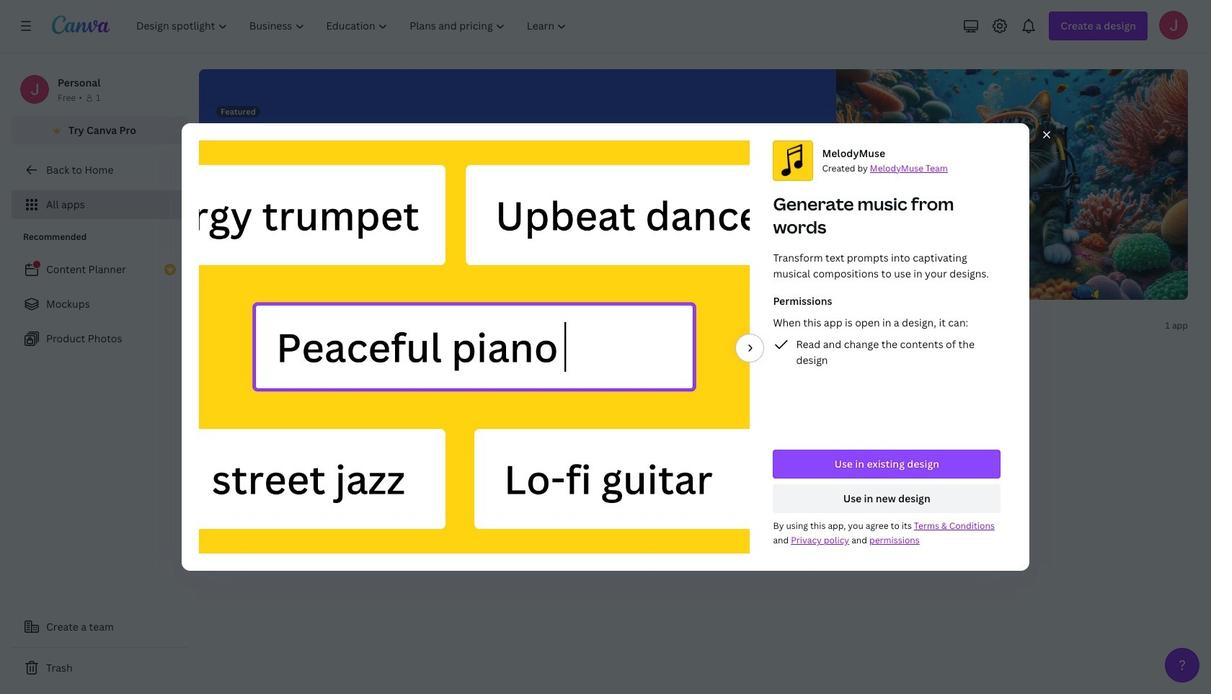 Task type: vqa. For each thing, say whether or not it's contained in the screenshot.
is in program. Currently, an Education Creator is only allowed to publish education-related templates. In contrast, Creators that are not part of Education Creators are not allowed to publish education-related templates.
no



Task type: describe. For each thing, give the bounding box(es) containing it.
Input field to search for apps search field
[[228, 312, 430, 340]]

top level navigation element
[[127, 12, 580, 40]]



Task type: locate. For each thing, give the bounding box(es) containing it.
list
[[12, 255, 188, 353]]

an image with a cursor next to a text box containing the prompt "a cat going scuba diving" to generate an image. the generated image of a cat doing scuba diving is behind the text box. image
[[778, 69, 1189, 300]]



